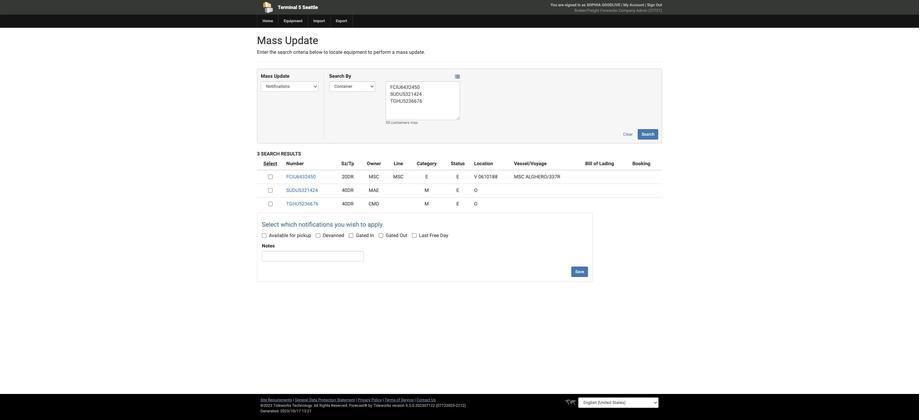 Task type: locate. For each thing, give the bounding box(es) containing it.
to
[[324, 49, 328, 55], [368, 49, 372, 55], [361, 221, 366, 229]]

mass down enter
[[261, 74, 273, 79]]

1 vertical spatial mass
[[261, 74, 273, 79]]

line
[[394, 161, 403, 167]]

search right clear "button"
[[642, 132, 655, 137]]

sophia
[[587, 3, 601, 7]]

50
[[386, 121, 390, 125]]

msc
[[369, 174, 379, 180], [393, 174, 404, 180], [514, 174, 524, 180]]

1 vertical spatial out
[[400, 233, 407, 239]]

0 vertical spatial o
[[474, 188, 478, 194]]

2 m from the top
[[425, 202, 429, 207]]

2 horizontal spatial to
[[368, 49, 372, 55]]

3 search results
[[257, 151, 301, 157]]

0 horizontal spatial out
[[400, 233, 407, 239]]

1 vertical spatial select
[[262, 221, 279, 229]]

free
[[430, 233, 439, 239]]

generated:
[[260, 410, 279, 414]]

2 o from the top
[[474, 202, 478, 207]]

fciu6432450
[[286, 174, 316, 180]]

1 m from the top
[[425, 188, 429, 194]]

show list image
[[455, 74, 460, 79]]

search
[[278, 49, 292, 55]]

site requirements | general data protection statement | privacy policy | terms of service | contact us ©2023 tideworks technology. all rights reserved. forecast® by tideworks version 9.5.0.202307122 (07122023-2212) generated: 2023/10/17 13:21
[[260, 399, 466, 414]]

0 vertical spatial out
[[656, 3, 662, 7]]

broker/freight
[[575, 8, 599, 13]]

reserved.
[[331, 404, 348, 409]]

gated
[[356, 233, 369, 239], [386, 233, 399, 239]]

e
[[425, 174, 428, 180], [456, 174, 459, 180], [456, 188, 459, 194], [456, 202, 459, 207]]

0 vertical spatial mass
[[257, 34, 283, 47]]

40dr
[[342, 188, 354, 194], [342, 202, 354, 207]]

terminal 5 seattle link
[[257, 0, 420, 15]]

update down search
[[274, 74, 290, 79]]

us
[[431, 399, 436, 403]]

1 gated from the left
[[356, 233, 369, 239]]

3
[[257, 151, 260, 157]]

service
[[401, 399, 414, 403]]

search inside button
[[642, 132, 655, 137]]

terminal 5 seattle
[[278, 5, 318, 10]]

gated right in
[[386, 233, 399, 239]]

0 horizontal spatial msc
[[369, 174, 379, 180]]

None checkbox
[[268, 175, 273, 180], [268, 189, 273, 193], [262, 234, 266, 238], [379, 234, 383, 238], [412, 234, 417, 238], [268, 175, 273, 180], [268, 189, 273, 193], [262, 234, 266, 238], [379, 234, 383, 238], [412, 234, 417, 238]]

0 vertical spatial select
[[263, 161, 277, 167]]

last free day
[[419, 233, 448, 239]]

in
[[370, 233, 374, 239]]

1 vertical spatial update
[[274, 74, 290, 79]]

| left general
[[293, 399, 294, 403]]

in
[[578, 3, 581, 7]]

search button
[[638, 130, 658, 140]]

statement
[[337, 399, 355, 403]]

mass inside mass update enter the search criteria below to locate equipment to perform a mass update.
[[257, 34, 283, 47]]

0 vertical spatial m
[[425, 188, 429, 194]]

update inside mass update enter the search criteria below to locate equipment to perform a mass update.
[[285, 34, 318, 47]]

of right 'bill'
[[594, 161, 598, 167]]

0 horizontal spatial search
[[261, 151, 280, 157]]

|
[[621, 3, 622, 7], [645, 3, 646, 7], [293, 399, 294, 403], [356, 399, 357, 403], [383, 399, 384, 403], [415, 399, 416, 403]]

0 vertical spatial search
[[329, 74, 344, 79]]

home
[[263, 19, 273, 23]]

0 vertical spatial of
[[594, 161, 598, 167]]

devanned
[[323, 233, 344, 239]]

e for cmd
[[456, 202, 459, 207]]

owner
[[367, 161, 381, 167]]

2 vertical spatial search
[[261, 151, 280, 157]]

(07122023-
[[436, 404, 456, 409]]

| left 'sign' on the top right
[[645, 3, 646, 7]]

terms of service link
[[385, 399, 414, 403]]

1 vertical spatial m
[[425, 202, 429, 207]]

msc down owner
[[369, 174, 379, 180]]

out inside you are signed in as sophia goodlive | my account | sign out broker/freight forwarder company admin (57721)
[[656, 3, 662, 7]]

2 horizontal spatial search
[[642, 132, 655, 137]]

mass
[[257, 34, 283, 47], [261, 74, 273, 79]]

select for select
[[263, 161, 277, 167]]

1 horizontal spatial msc
[[393, 174, 404, 180]]

1 40dr from the top
[[342, 188, 354, 194]]

0 horizontal spatial gated
[[356, 233, 369, 239]]

select up available
[[262, 221, 279, 229]]

day
[[440, 233, 448, 239]]

location
[[474, 161, 493, 167]]

notifications
[[299, 221, 333, 229]]

gated for gated in
[[356, 233, 369, 239]]

msc down vessel/voyage
[[514, 174, 524, 180]]

o for mae
[[474, 188, 478, 194]]

e for mae
[[456, 188, 459, 194]]

select which notifications you wish to apply.
[[262, 221, 384, 229]]

terms
[[385, 399, 396, 403]]

o
[[474, 188, 478, 194], [474, 202, 478, 207]]

search right 3
[[261, 151, 280, 157]]

available for pickup
[[269, 233, 311, 239]]

40dr down 20dr
[[342, 188, 354, 194]]

of up version
[[397, 399, 400, 403]]

1 horizontal spatial search
[[329, 74, 344, 79]]

m up last at the bottom of page
[[425, 202, 429, 207]]

1 horizontal spatial out
[[656, 3, 662, 7]]

search by
[[329, 74, 351, 79]]

2 horizontal spatial msc
[[514, 174, 524, 180]]

1 horizontal spatial gated
[[386, 233, 399, 239]]

to right wish
[[361, 221, 366, 229]]

0 vertical spatial 40dr
[[342, 188, 354, 194]]

available
[[269, 233, 288, 239]]

technology.
[[292, 404, 313, 409]]

are
[[558, 3, 564, 7]]

search
[[329, 74, 344, 79], [642, 132, 655, 137], [261, 151, 280, 157]]

1 vertical spatial o
[[474, 202, 478, 207]]

0610188
[[478, 174, 498, 180]]

site
[[260, 399, 267, 403]]

None checkbox
[[268, 202, 273, 207], [316, 234, 320, 238], [349, 234, 354, 238], [268, 202, 273, 207], [316, 234, 320, 238], [349, 234, 354, 238]]

0 vertical spatial update
[[285, 34, 318, 47]]

out left last at the bottom of page
[[400, 233, 407, 239]]

criteria
[[293, 49, 308, 55]]

v 0610188
[[474, 174, 498, 180]]

version
[[392, 404, 405, 409]]

gated left in
[[356, 233, 369, 239]]

forwarder
[[600, 8, 618, 13]]

search for search by
[[329, 74, 344, 79]]

2 40dr from the top
[[342, 202, 354, 207]]

1 vertical spatial search
[[642, 132, 655, 137]]

for
[[290, 233, 296, 239]]

below
[[310, 49, 322, 55]]

select for select which notifications you wish to apply.
[[262, 221, 279, 229]]

select down 3 search results
[[263, 161, 277, 167]]

bill
[[585, 161, 592, 167]]

1 vertical spatial of
[[397, 399, 400, 403]]

last
[[419, 233, 428, 239]]

account
[[630, 3, 644, 7]]

search left by
[[329, 74, 344, 79]]

mass up "the"
[[257, 34, 283, 47]]

13:21
[[302, 410, 312, 414]]

9.5.0.202307122
[[406, 404, 435, 409]]

1 o from the top
[[474, 188, 478, 194]]

import link
[[308, 15, 330, 28]]

mass for mass update enter the search criteria below to locate equipment to perform a mass update.
[[257, 34, 283, 47]]

2 gated from the left
[[386, 233, 399, 239]]

msc down the line
[[393, 174, 404, 180]]

update up criteria
[[285, 34, 318, 47]]

equipment link
[[278, 15, 308, 28]]

update for mass update enter the search criteria below to locate equipment to perform a mass update.
[[285, 34, 318, 47]]

tideworks
[[373, 404, 391, 409]]

m down category
[[425, 188, 429, 194]]

gated out
[[386, 233, 407, 239]]

update
[[285, 34, 318, 47], [274, 74, 290, 79]]

to left perform
[[368, 49, 372, 55]]

out
[[656, 3, 662, 7], [400, 233, 407, 239]]

1 vertical spatial 40dr
[[342, 202, 354, 207]]

out up (57721)
[[656, 3, 662, 7]]

40dr for mae
[[342, 188, 354, 194]]

clear
[[623, 132, 633, 137]]

home link
[[257, 15, 278, 28]]

5
[[298, 5, 301, 10]]

by
[[346, 74, 351, 79]]

booking
[[633, 161, 651, 167]]

0 horizontal spatial of
[[397, 399, 400, 403]]

to right 'below'
[[324, 49, 328, 55]]

40dr up wish
[[342, 202, 354, 207]]

site requirements link
[[260, 399, 292, 403]]



Task type: vqa. For each thing, say whether or not it's contained in the screenshot.
lading.
no



Task type: describe. For each thing, give the bounding box(es) containing it.
search for search
[[642, 132, 655, 137]]

| left my
[[621, 3, 622, 7]]

| up tideworks at left
[[383, 399, 384, 403]]

contact
[[417, 399, 430, 403]]

general data protection statement link
[[295, 399, 355, 403]]

gated in
[[356, 233, 374, 239]]

which
[[281, 221, 297, 229]]

mass for mass update
[[261, 74, 273, 79]]

1 horizontal spatial to
[[361, 221, 366, 229]]

v
[[474, 174, 477, 180]]

mae
[[369, 188, 379, 194]]

contact us link
[[417, 399, 436, 403]]

tghu5236676 link
[[286, 202, 318, 207]]

admin
[[636, 8, 648, 13]]

vessel/voyage
[[514, 161, 547, 167]]

save
[[575, 270, 584, 275]]

category
[[417, 161, 437, 167]]

a
[[392, 49, 395, 55]]

forecast®
[[349, 404, 367, 409]]

| up forecast® on the bottom left of page
[[356, 399, 357, 403]]

apply.
[[368, 221, 384, 229]]

alghero/337r
[[526, 174, 560, 180]]

you
[[335, 221, 345, 229]]

all
[[314, 404, 318, 409]]

equipment
[[284, 19, 303, 23]]

mass update enter the search criteria below to locate equipment to perform a mass update.
[[257, 34, 425, 55]]

o for cmd
[[474, 202, 478, 207]]

2212)
[[456, 404, 466, 409]]

protection
[[318, 399, 336, 403]]

lading
[[599, 161, 614, 167]]

2023/10/17
[[280, 410, 301, 414]]

mass update
[[261, 74, 290, 79]]

export link
[[330, 15, 352, 28]]

sudu5321424 link
[[286, 188, 318, 194]]

policy
[[371, 399, 382, 403]]

©2023 tideworks
[[260, 404, 291, 409]]

1 msc from the left
[[369, 174, 379, 180]]

3 msc from the left
[[514, 174, 524, 180]]

perform
[[374, 49, 391, 55]]

containers
[[391, 121, 409, 125]]

sz/tp
[[341, 161, 354, 167]]

m for mae
[[425, 188, 429, 194]]

locate
[[329, 49, 343, 55]]

notes
[[262, 244, 275, 249]]

2 msc from the left
[[393, 174, 404, 180]]

fciu6432450 link
[[286, 174, 316, 180]]

(57721)
[[649, 8, 662, 13]]

cmd
[[369, 202, 379, 207]]

my
[[623, 3, 629, 7]]

| up "9.5.0.202307122"
[[415, 399, 416, 403]]

status
[[451, 161, 465, 167]]

signed
[[565, 3, 577, 7]]

company
[[619, 8, 635, 13]]

you
[[551, 3, 557, 7]]

bill of lading
[[585, 161, 614, 167]]

number
[[286, 161, 304, 167]]

40dr for cmd
[[342, 202, 354, 207]]

rights
[[319, 404, 330, 409]]

data
[[309, 399, 317, 403]]

50 containers max
[[386, 121, 418, 125]]

results
[[281, 151, 301, 157]]

sign out link
[[647, 3, 662, 7]]

clear button
[[619, 130, 637, 140]]

my account link
[[623, 3, 644, 7]]

FCIU6432450 SUDU5321424 TGHU5236676 text field
[[386, 82, 460, 120]]

you are signed in as sophia goodlive | my account | sign out broker/freight forwarder company admin (57721)
[[551, 3, 662, 13]]

enter
[[257, 49, 268, 55]]

sign
[[647, 3, 655, 7]]

import
[[313, 19, 325, 23]]

general
[[295, 399, 308, 403]]

Notes text field
[[262, 252, 364, 262]]

0 horizontal spatial to
[[324, 49, 328, 55]]

max
[[410, 121, 418, 125]]

m for cmd
[[425, 202, 429, 207]]

goodlive
[[602, 3, 620, 7]]

update for mass update
[[274, 74, 290, 79]]

of inside site requirements | general data protection statement | privacy policy | terms of service | contact us ©2023 tideworks technology. all rights reserved. forecast® by tideworks version 9.5.0.202307122 (07122023-2212) generated: 2023/10/17 13:21
[[397, 399, 400, 403]]

20dr
[[342, 174, 354, 180]]

terminal
[[278, 5, 297, 10]]

privacy
[[358, 399, 370, 403]]

the
[[269, 49, 276, 55]]

e for msc
[[456, 174, 459, 180]]

1 horizontal spatial of
[[594, 161, 598, 167]]

update.
[[409, 49, 425, 55]]

sudu5321424
[[286, 188, 318, 194]]

pickup
[[297, 233, 311, 239]]

privacy policy link
[[358, 399, 382, 403]]

gated for gated out
[[386, 233, 399, 239]]

tghu5236676
[[286, 202, 318, 207]]



